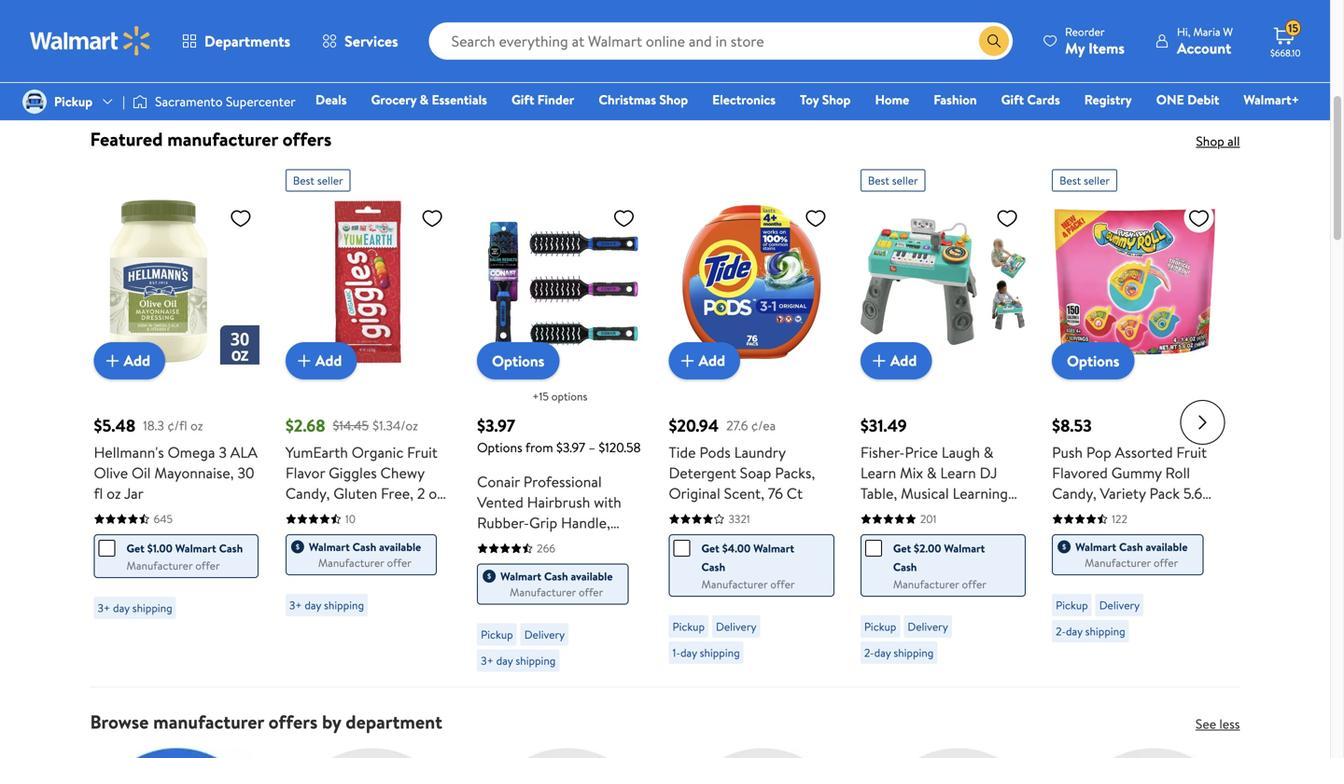 Task type: vqa. For each thing, say whether or not it's contained in the screenshot.
Browse's manufacturer
yes



Task type: describe. For each thing, give the bounding box(es) containing it.
christmas shop
[[599, 91, 688, 109]]

by
[[322, 709, 341, 735]]

fashion link
[[925, 90, 985, 110]]

& right laugh
[[984, 442, 994, 463]]

finder
[[537, 91, 574, 109]]

add for the add button for yumearth organic fruit flavor giggles chewy candy, gluten free, 2 oz bag image
[[315, 351, 342, 371]]

cash inside get $1.00 walmart cash walmart plus, element
[[219, 541, 243, 557]]

$31.49
[[860, 414, 907, 438]]

fisher-price laugh & learn mix & learn dj table, musical learning toy for baby & toddler image
[[860, 199, 1026, 365]]

cash down 266
[[544, 569, 568, 585]]

departments
[[204, 31, 290, 51]]

Search search field
[[429, 22, 1013, 60]]

assorted
[[1115, 442, 1173, 463]]

laundry
[[734, 442, 786, 463]]

department
[[346, 709, 442, 735]]

cash down the 10
[[352, 539, 376, 555]]

shop for toy shop
[[822, 91, 851, 109]]

seller for $2.68
[[317, 173, 343, 189]]

Get $1.00 Walmart Cash checkbox
[[98, 540, 115, 557]]

giggles
[[329, 463, 377, 483]]

see less button
[[1196, 715, 1240, 734]]

offer down get $1.00 walmart cash
[[195, 558, 220, 574]]

walmart down -
[[1075, 539, 1116, 555]]

 image for pickup
[[22, 90, 47, 114]]

shop all
[[1196, 132, 1240, 150]]

1 vertical spatial 2-
[[864, 645, 874, 661]]

for
[[886, 504, 905, 524]]

18.3
[[143, 417, 164, 435]]

conair
[[477, 472, 520, 492]]

chewy
[[380, 463, 424, 483]]

oil
[[132, 463, 151, 483]]

hi, maria w account
[[1177, 24, 1233, 58]]

27.6
[[726, 417, 748, 435]]

201
[[920, 511, 937, 527]]

maria
[[1193, 24, 1220, 40]]

gluten
[[333, 483, 377, 504]]

colors
[[477, 533, 520, 554]]

offer down free,
[[387, 555, 412, 571]]

product group containing $8.53
[[1052, 162, 1218, 680]]

gift for gift finder
[[511, 91, 534, 109]]

|
[[122, 92, 125, 111]]

my
[[1065, 38, 1085, 58]]

walmart+ link
[[1235, 90, 1308, 110]]

price
[[905, 442, 938, 463]]

walmart+
[[1244, 91, 1299, 109]]

laugh
[[942, 442, 980, 463]]

grocery & essentials link
[[363, 90, 496, 110]]

walmart right the $1.00
[[175, 541, 216, 557]]

candy, inside $2.68 $14.45 $1.34/oz yumearth organic fruit flavor giggles chewy candy, gluten free, 2 oz bag
[[285, 483, 330, 504]]

3 best from the left
[[1060, 173, 1081, 189]]

deals
[[316, 91, 347, 109]]

1 vertical spatial 2-day shipping
[[864, 645, 934, 661]]

1 horizontal spatial 3+
[[289, 598, 302, 614]]

$8.53
[[1052, 414, 1092, 438]]

pods
[[699, 442, 731, 463]]

get for $5.48
[[126, 541, 145, 557]]

view all claimed offers link
[[112, 64, 240, 82]]

cards
[[1027, 91, 1060, 109]]

items
[[1088, 38, 1125, 58]]

mayonnaise,
[[154, 463, 234, 483]]

delivery down 266
[[524, 627, 565, 643]]

ala
[[230, 442, 258, 463]]

$5.48 18.3 ¢/fl oz hellmann's omega 3 ala olive oil mayonnaise, 30 fl oz jar
[[94, 414, 258, 504]]

pack
[[1149, 483, 1180, 504]]

gift finder link
[[503, 90, 583, 110]]

product group containing $2.68
[[285, 162, 451, 680]]

walmart cash available for $8.53
[[1075, 539, 1188, 555]]

266
[[537, 541, 555, 557]]

get inside get $2.00 walmart cash
[[893, 541, 911, 557]]

professional
[[523, 472, 602, 492]]

delivery down get $2.00 walmart cash walmart plus, 'element' at right bottom
[[908, 619, 948, 635]]

0 vertical spatial offers
[[206, 64, 240, 82]]

cash inside the 'get $4.00 walmart cash'
[[701, 559, 725, 575]]

next slide for product carousel list image
[[1180, 400, 1225, 445]]

$20.94 27.6 ¢/ea tide pods laundry detergent soap packs, original scent, 76 ct
[[669, 414, 815, 504]]

grocery
[[371, 91, 417, 109]]

toy inside $31.49 fisher-price laugh & learn mix & learn dj table, musical learning toy for baby & toddler
[[860, 504, 882, 524]]

manufacturer offer down "122"
[[1085, 555, 1178, 571]]

account
[[1177, 38, 1231, 58]]

$668.10
[[1270, 47, 1301, 59]]

best for $2.68
[[293, 173, 315, 189]]

see
[[1196, 715, 1216, 734]]

offer down the 'get $4.00 walmart cash'
[[770, 577, 795, 593]]

original
[[669, 483, 720, 504]]

one
[[1156, 91, 1184, 109]]

manufacturer down the 10
[[318, 555, 384, 571]]

add to favorites list, conair professional vented hairbrush with rubber-grip handle, colors vary image
[[613, 207, 635, 230]]

vary
[[523, 533, 553, 554]]

4
[[1084, 504, 1093, 524]]

manufacturer down get $2.00 walmart cash
[[893, 577, 959, 593]]

3321
[[729, 511, 750, 527]]

walmart down the 10
[[309, 539, 350, 555]]

soap
[[740, 463, 771, 483]]

fruit inside $8.53 push pop assorted fruit flavored gummy roll candy, variety pack 5.6oz bag, 4 - 1.4 oz gummy rolls
[[1176, 442, 1207, 463]]

mix
[[900, 463, 923, 483]]

fisher-
[[860, 442, 905, 463]]

grip
[[529, 513, 557, 533]]

view all claimed offers
[[112, 64, 240, 82]]

learning
[[953, 483, 1008, 504]]

options link for conair professional vented hairbrush with rubber-grip handle, colors vary image
[[477, 342, 559, 380]]

add to cart image for yumearth organic fruit flavor giggles chewy candy, gluten free, 2 oz bag image
[[293, 350, 315, 372]]

76
[[768, 483, 783, 504]]

best seller for $2.68
[[293, 173, 343, 189]]

1 vertical spatial $3.97
[[556, 439, 585, 457]]

manufacturer down 266
[[510, 585, 576, 600]]

tide
[[669, 442, 696, 463]]

one debit
[[1156, 91, 1219, 109]]

oz inside $8.53 push pop assorted fruit flavored gummy roll candy, variety pack 5.6oz bag, 4 - 1.4 oz gummy rolls
[[1126, 504, 1141, 524]]

packs,
[[775, 463, 815, 483]]

rolls
[[1052, 524, 1083, 545]]

oz right '¢/fl'
[[190, 417, 203, 435]]

grocery & essentials
[[371, 91, 487, 109]]

 image for sacramento supercenter
[[133, 92, 148, 111]]

walmart inside the 'get $4.00 walmart cash'
[[753, 541, 794, 557]]

shop for christmas shop
[[659, 91, 688, 109]]

offer down get $2.00 walmart cash
[[962, 577, 987, 593]]

pickup left |
[[54, 92, 93, 111]]

search icon image
[[987, 34, 1002, 49]]

departments button
[[166, 19, 306, 63]]

0 horizontal spatial available
[[379, 539, 421, 555]]

manufacturer offer down the 10
[[318, 555, 412, 571]]

cash down "122"
[[1119, 539, 1143, 555]]

0 horizontal spatial 3+ day shipping
[[98, 600, 172, 616]]

fl
[[94, 483, 103, 504]]

manufacturer down "122"
[[1085, 555, 1151, 571]]

jar
[[124, 483, 144, 504]]

options for conair professional vented hairbrush with rubber-grip handle, colors vary image
[[492, 351, 544, 371]]

walmart down the 'vary'
[[500, 569, 541, 585]]

add to favorites list, yumearth organic fruit flavor giggles chewy candy, gluten free, 2 oz bag image
[[421, 207, 444, 230]]

$2.68
[[285, 414, 325, 438]]

add button for tide pods laundry detergent soap packs, original scent, 76 ct image
[[669, 342, 740, 380]]

pickup down get $2.00 walmart cash checkbox
[[864, 619, 896, 635]]

Walmart Site-Wide search field
[[429, 22, 1013, 60]]

bag,
[[1052, 504, 1080, 524]]

reorder my items
[[1065, 24, 1125, 58]]

all for shop
[[1228, 132, 1240, 150]]

musical
[[901, 483, 949, 504]]

browse manufacturer offers by department
[[90, 709, 442, 735]]

christmas
[[599, 91, 656, 109]]

best for $31.49
[[868, 173, 889, 189]]

add for the add button for tide pods laundry detergent soap packs, original scent, 76 ct image
[[699, 351, 725, 371]]

featured manufacturer offers
[[90, 126, 332, 152]]

delivery up '1-day shipping'
[[716, 619, 757, 635]]

push
[[1052, 442, 1083, 463]]

2 learn from the left
[[940, 463, 976, 483]]

walmart inside get $2.00 walmart cash
[[944, 541, 985, 557]]

add to cart image for tide pods laundry detergent soap packs, original scent, 76 ct image
[[676, 350, 699, 372]]

electronics
[[712, 91, 776, 109]]



Task type: locate. For each thing, give the bounding box(es) containing it.
add button
[[94, 342, 165, 380], [285, 342, 357, 380], [669, 342, 740, 380], [860, 342, 932, 380]]

$31.49 fisher-price laugh & learn mix & learn dj table, musical learning toy for baby & toddler
[[860, 414, 1008, 524]]

0 vertical spatial all
[[143, 64, 156, 82]]

seller for $31.49
[[892, 173, 918, 189]]

get $4.00 walmart cash walmart plus, element
[[673, 539, 818, 577]]

pickup down rolls
[[1056, 598, 1088, 614]]

offer down handle,
[[579, 585, 603, 600]]

2 horizontal spatial seller
[[1084, 173, 1110, 189]]

2 seller from the left
[[892, 173, 918, 189]]

get left the $1.00
[[126, 541, 145, 557]]

reorder
[[1065, 24, 1105, 40]]

oz inside $2.68 $14.45 $1.34/oz yumearth organic fruit flavor giggles chewy candy, gluten free, 2 oz bag
[[429, 483, 443, 504]]

2 add to cart image from the left
[[293, 350, 315, 372]]

1 add from the left
[[124, 351, 150, 371]]

add button for hellmann's omega 3 ala olive oil mayonnaise, 30 fl oz jar image
[[94, 342, 165, 380]]

delivery down "122"
[[1099, 598, 1140, 614]]

get inside the 'get $4.00 walmart cash'
[[701, 541, 720, 557]]

available down free,
[[379, 539, 421, 555]]

all for view
[[143, 64, 156, 82]]

0 horizontal spatial options link
[[477, 342, 559, 380]]

2 options link from the left
[[1052, 342, 1134, 380]]

list
[[79, 734, 1251, 759]]

cash down $4.00
[[701, 559, 725, 575]]

0 vertical spatial $3.97
[[477, 414, 515, 438]]

0 horizontal spatial toy
[[800, 91, 819, 109]]

gift inside "link"
[[1001, 91, 1024, 109]]

olive
[[94, 463, 128, 483]]

Get $2.00 Walmart Cash checkbox
[[865, 540, 882, 557]]

2 horizontal spatial shop
[[1196, 132, 1224, 150]]

get $1.00 walmart cash walmart plus, element
[[98, 539, 243, 558]]

ct
[[787, 483, 803, 504]]

0 horizontal spatial fruit
[[407, 442, 438, 463]]

30
[[237, 463, 254, 483]]

fruit down $1.34/oz
[[407, 442, 438, 463]]

toy shop link
[[792, 90, 859, 110]]

oz right fl
[[107, 483, 121, 504]]

-
[[1096, 504, 1102, 524]]

2-
[[1056, 624, 1066, 640], [864, 645, 874, 661]]

options link up the $8.53
[[1052, 342, 1134, 380]]

oz right 2
[[429, 483, 443, 504]]

available down pack
[[1146, 539, 1188, 555]]

$3.97 up conair
[[477, 414, 515, 438]]

add to favorites list, hellmann's omega 3 ala olive oil mayonnaise, 30 fl oz jar image
[[229, 207, 252, 230]]

add to cart image up $31.49
[[868, 350, 890, 372]]

1 horizontal spatial add to cart image
[[293, 350, 315, 372]]

0 horizontal spatial  image
[[22, 90, 47, 114]]

0 horizontal spatial best seller
[[293, 173, 343, 189]]

walmart image
[[30, 26, 151, 56]]

toy right electronics link
[[800, 91, 819, 109]]

hi,
[[1177, 24, 1191, 40]]

yumearth organic fruit flavor giggles chewy candy, gluten free, 2 oz bag image
[[285, 199, 451, 365]]

3 best seller from the left
[[1060, 173, 1110, 189]]

add to favorites list, tide pods laundry detergent soap packs, original scent, 76 ct image
[[804, 207, 827, 230]]

0 vertical spatial toy
[[800, 91, 819, 109]]

candy, inside $8.53 push pop assorted fruit flavored gummy roll candy, variety pack 5.6oz bag, 4 - 1.4 oz gummy rolls
[[1052, 483, 1096, 504]]

1 horizontal spatial  image
[[133, 92, 148, 111]]

$8.53 push pop assorted fruit flavored gummy roll candy, variety pack 5.6oz bag, 4 - 1.4 oz gummy rolls
[[1052, 414, 1217, 545]]

$3.97
[[477, 414, 515, 438], [556, 439, 585, 457]]

0 horizontal spatial best
[[293, 173, 315, 189]]

add to favorites list, fisher-price laugh & learn mix & learn dj table, musical learning toy for baby & toddler image
[[996, 207, 1018, 230]]

fruit inside $2.68 $14.45 $1.34/oz yumearth organic fruit flavor giggles chewy candy, gluten free, 2 oz bag
[[407, 442, 438, 463]]

0 horizontal spatial get
[[126, 541, 145, 557]]

0 horizontal spatial seller
[[317, 173, 343, 189]]

best seller down registry at the top right
[[1060, 173, 1110, 189]]

cash
[[352, 539, 376, 555], [1119, 539, 1143, 555], [219, 541, 243, 557], [701, 559, 725, 575], [893, 559, 917, 575], [544, 569, 568, 585]]

2 horizontal spatial walmart cash available
[[1075, 539, 1188, 555]]

1 vertical spatial offers
[[282, 126, 332, 152]]

& right "mix"
[[927, 463, 937, 483]]

handle,
[[561, 513, 610, 533]]

deals link
[[307, 90, 355, 110]]

debit
[[1187, 91, 1219, 109]]

oz
[[190, 417, 203, 435], [107, 483, 121, 504], [429, 483, 443, 504], [1126, 504, 1141, 524]]

rubber-
[[477, 513, 529, 533]]

2 add button from the left
[[285, 342, 357, 380]]

options up the $8.53
[[1067, 351, 1119, 371]]

with
[[594, 492, 621, 513]]

$4.00
[[722, 541, 751, 557]]

shop down debit
[[1196, 132, 1224, 150]]

manufacturer offer down get $2.00 walmart cash
[[893, 577, 987, 593]]

fruit
[[407, 442, 438, 463], [1176, 442, 1207, 463]]

from
[[525, 439, 553, 457]]

options up +15
[[492, 351, 544, 371]]

3 get from the left
[[893, 541, 911, 557]]

1 horizontal spatial 2-
[[1056, 624, 1066, 640]]

0 horizontal spatial add to cart image
[[676, 350, 699, 372]]

claimed
[[159, 64, 203, 82]]

$2.68 $14.45 $1.34/oz yumearth organic fruit flavor giggles chewy candy, gluten free, 2 oz bag
[[285, 414, 443, 524]]

0 horizontal spatial 3+
[[98, 600, 110, 616]]

2 horizontal spatial best
[[1060, 173, 1081, 189]]

1 horizontal spatial best seller
[[868, 173, 918, 189]]

options up conair
[[477, 439, 522, 457]]

product group containing $3.97
[[477, 162, 643, 680]]

options link up +15
[[477, 342, 559, 380]]

offers down deals
[[282, 126, 332, 152]]

walmart cash available down the 10
[[309, 539, 421, 555]]

–
[[588, 439, 596, 457]]

0 horizontal spatial candy,
[[285, 483, 330, 504]]

available for options from $3.97 – $120.58
[[571, 569, 613, 585]]

0 horizontal spatial add to cart image
[[101, 350, 124, 372]]

1 horizontal spatial gift
[[1001, 91, 1024, 109]]

2 horizontal spatial 3+
[[481, 653, 494, 669]]

1 horizontal spatial walmart cash available
[[500, 569, 613, 585]]

available for $8.53
[[1146, 539, 1188, 555]]

3 add button from the left
[[669, 342, 740, 380]]

oz right 1.4
[[1126, 504, 1141, 524]]

3 add from the left
[[699, 351, 725, 371]]

best seller down home
[[868, 173, 918, 189]]

manufacturer offer down 266
[[510, 585, 603, 600]]

walmart right "$2.00"
[[944, 541, 985, 557]]

push pop assorted fruit flavored gummy roll candy, variety pack 5.6oz bag, 4 - 1.4 oz gummy rolls image
[[1052, 199, 1218, 365]]

1 horizontal spatial options link
[[1052, 342, 1134, 380]]

0 vertical spatial gummy
[[1111, 463, 1162, 483]]

& right 201
[[943, 504, 953, 524]]

add up 18.3
[[124, 351, 150, 371]]

4 add button from the left
[[860, 342, 932, 380]]

registry
[[1084, 91, 1132, 109]]

$3.97 options from $3.97 – $120.58
[[477, 414, 641, 457]]

2 add from the left
[[315, 351, 342, 371]]

add button up $5.48
[[94, 342, 165, 380]]

sacramento supercenter
[[155, 92, 296, 111]]

2 vertical spatial offers
[[268, 709, 318, 735]]

0 horizontal spatial walmart cash available
[[309, 539, 421, 555]]

gift cards
[[1001, 91, 1060, 109]]

2 best from the left
[[868, 173, 889, 189]]

1 horizontal spatial fruit
[[1176, 442, 1207, 463]]

best down deals link
[[293, 173, 315, 189]]

add to cart image
[[676, 350, 699, 372], [868, 350, 890, 372]]

walmart right $4.00
[[753, 541, 794, 557]]

2 candy, from the left
[[1052, 483, 1096, 504]]

shop right christmas
[[659, 91, 688, 109]]

manufacturer down the 'get $4.00 walmart cash'
[[701, 577, 768, 593]]

1 horizontal spatial toy
[[860, 504, 882, 524]]

browse
[[90, 709, 149, 735]]

cash down "$2.00"
[[893, 559, 917, 575]]

1 horizontal spatial 2-day shipping
[[1056, 624, 1125, 640]]

manufacturer offer down get $1.00 walmart cash
[[126, 558, 220, 574]]

offers for browse
[[268, 709, 318, 735]]

options inside $3.97 options from $3.97 – $120.58
[[477, 439, 522, 457]]

add button up $20.94
[[669, 342, 740, 380]]

1 learn from the left
[[860, 463, 896, 483]]

add to cart image up $20.94
[[676, 350, 699, 372]]

manufacturer offer down the 'get $4.00 walmart cash'
[[701, 577, 795, 593]]

shop all link
[[1196, 132, 1240, 150]]

pickup up 1-
[[673, 619, 705, 635]]

roll
[[1165, 463, 1190, 483]]

conair professional vented hairbrush with rubber-grip handle, colors vary
[[477, 472, 621, 554]]

1 candy, from the left
[[285, 483, 330, 504]]

omega
[[168, 442, 215, 463]]

get
[[126, 541, 145, 557], [701, 541, 720, 557], [893, 541, 911, 557]]

1 horizontal spatial available
[[571, 569, 613, 585]]

add button for fisher-price laugh & learn mix & learn dj table, musical learning toy for baby & toddler image
[[860, 342, 932, 380]]

0 horizontal spatial shop
[[659, 91, 688, 109]]

offer down pack
[[1154, 555, 1178, 571]]

toy
[[800, 91, 819, 109], [860, 504, 882, 524]]

cash inside get $2.00 walmart cash
[[893, 559, 917, 575]]

15
[[1288, 20, 1298, 36]]

best down home
[[868, 173, 889, 189]]

get $1.00 walmart cash
[[126, 541, 243, 557]]

1 horizontal spatial add to cart image
[[868, 350, 890, 372]]

add for the add button related to hellmann's omega 3 ala olive oil mayonnaise, 30 fl oz jar image
[[124, 351, 150, 371]]

offer
[[387, 555, 412, 571], [1154, 555, 1178, 571], [195, 558, 220, 574], [770, 577, 795, 593], [962, 577, 987, 593], [579, 585, 603, 600]]

1 vertical spatial gummy
[[1144, 504, 1195, 524]]

conair professional vented hairbrush with rubber-grip handle, colors vary image
[[477, 199, 643, 365]]

1 add button from the left
[[94, 342, 165, 380]]

6 product group from the left
[[1052, 162, 1218, 680]]

frito-lay classic mix variety pack, 18 count image
[[130, 0, 167, 24]]

add to cart image for fisher-price laugh & learn mix & learn dj table, musical learning toy for baby & toddler image
[[868, 350, 890, 372]]

1 seller from the left
[[317, 173, 343, 189]]

options link for push pop assorted fruit flavored gummy roll candy, variety pack 5.6oz bag, 4 - 1.4 oz gummy rolls image on the right of page
[[1052, 342, 1134, 380]]

0 horizontal spatial all
[[143, 64, 156, 82]]

3 product group from the left
[[477, 162, 643, 680]]

gift finder
[[511, 91, 574, 109]]

flavor
[[285, 463, 325, 483]]

get $2.00 walmart cash walmart plus, element
[[865, 539, 1010, 577]]

manufacturer down the $1.00
[[126, 558, 193, 574]]

0 vertical spatial manufacturer
[[167, 126, 278, 152]]

1 gift from the left
[[511, 91, 534, 109]]

available down handle,
[[571, 569, 613, 585]]

gummy left roll
[[1111, 463, 1162, 483]]

product group
[[94, 162, 259, 680], [285, 162, 451, 680], [477, 162, 643, 680], [669, 162, 834, 680], [860, 162, 1026, 680], [1052, 162, 1218, 680]]

pop
[[1086, 442, 1111, 463]]

product group containing $20.94
[[669, 162, 834, 680]]

$120.58
[[599, 439, 641, 457]]

pickup
[[54, 92, 93, 111], [1056, 598, 1088, 614], [673, 619, 705, 635], [864, 619, 896, 635], [481, 627, 513, 643]]

featured
[[90, 126, 163, 152]]

add button for yumearth organic fruit flavor giggles chewy candy, gluten free, 2 oz bag image
[[285, 342, 357, 380]]

seller down home
[[892, 173, 918, 189]]

1 vertical spatial manufacturer
[[153, 709, 264, 735]]

3 seller from the left
[[1084, 173, 1110, 189]]

1 horizontal spatial 3+ day shipping
[[289, 598, 364, 614]]

baby
[[908, 504, 940, 524]]

best seller for $31.49
[[868, 173, 918, 189]]

2 horizontal spatial best seller
[[1060, 173, 1110, 189]]

add up $31.49
[[890, 351, 917, 371]]

offers left by
[[268, 709, 318, 735]]

2 best seller from the left
[[868, 173, 918, 189]]

home
[[875, 91, 909, 109]]

& right grocery
[[420, 91, 429, 109]]

add for the add button corresponding to fisher-price laugh & learn mix & learn dj table, musical learning toy for baby & toddler image
[[890, 351, 917, 371]]

1.4
[[1106, 504, 1123, 524]]

+15
[[532, 389, 549, 404]]

0 horizontal spatial learn
[[860, 463, 896, 483]]

122
[[1112, 511, 1127, 527]]

1 fruit from the left
[[407, 442, 438, 463]]

walmart cash available down "122"
[[1075, 539, 1188, 555]]

2 horizontal spatial available
[[1146, 539, 1188, 555]]

walmart cash available for options from $3.97 – $120.58
[[500, 569, 613, 585]]

offers for featured
[[282, 126, 332, 152]]

services
[[345, 31, 398, 51]]

2 horizontal spatial get
[[893, 541, 911, 557]]

add up $20.94
[[699, 351, 725, 371]]

manufacturer down sacramento supercenter
[[167, 126, 278, 152]]

free,
[[381, 483, 414, 504]]

1 product group from the left
[[94, 162, 259, 680]]

add to cart image up $2.68
[[293, 350, 315, 372]]

1 options link from the left
[[477, 342, 559, 380]]

2 add to cart image from the left
[[868, 350, 890, 372]]

gift for gift cards
[[1001, 91, 1024, 109]]

add to favorites list, push pop assorted fruit flavored gummy roll candy, variety pack 5.6oz bag, 4 - 1.4 oz gummy rolls image
[[1188, 207, 1210, 230]]

hairbrush
[[527, 492, 590, 513]]

2 get from the left
[[701, 541, 720, 557]]

manufacturer right browse
[[153, 709, 264, 735]]

1 horizontal spatial seller
[[892, 173, 918, 189]]

5.6oz
[[1183, 483, 1217, 504]]

yumearth
[[285, 442, 348, 463]]

christmas shop link
[[590, 90, 696, 110]]

best seller
[[293, 173, 343, 189], [868, 173, 918, 189], [1060, 173, 1110, 189]]

1 vertical spatial toy
[[860, 504, 882, 524]]

delivery
[[1099, 598, 1140, 614], [716, 619, 757, 635], [908, 619, 948, 635], [524, 627, 565, 643]]

Get $4.00 Walmart Cash checkbox
[[673, 540, 690, 557]]

1 horizontal spatial $3.97
[[556, 439, 585, 457]]

toy left for
[[860, 504, 882, 524]]

shop left home 'link'
[[822, 91, 851, 109]]

add button up $31.49
[[860, 342, 932, 380]]

+15 options
[[532, 389, 587, 404]]

1 horizontal spatial get
[[701, 541, 720, 557]]

add button up $2.68
[[285, 342, 357, 380]]

1 horizontal spatial all
[[1228, 132, 1240, 150]]

1-day shipping
[[673, 645, 740, 661]]

seller down deals
[[317, 173, 343, 189]]

all down walmart+ link
[[1228, 132, 1240, 150]]

1 vertical spatial all
[[1228, 132, 1240, 150]]

3
[[219, 442, 227, 463]]

1-
[[673, 645, 680, 661]]

4 product group from the left
[[669, 162, 834, 680]]

hellmann's omega 3 ala olive oil mayonnaise, 30 fl oz jar image
[[94, 199, 259, 365]]

0 horizontal spatial gift
[[511, 91, 534, 109]]

electronics link
[[704, 90, 784, 110]]

get left $4.00
[[701, 541, 720, 557]]

$1.34/oz
[[373, 417, 418, 435]]

available
[[379, 539, 421, 555], [1146, 539, 1188, 555], [571, 569, 613, 585]]

candy, down yumearth
[[285, 483, 330, 504]]

organic
[[352, 442, 404, 463]]

learn left dj
[[940, 463, 976, 483]]

options for push pop assorted fruit flavored gummy roll candy, variety pack 5.6oz bag, 4 - 1.4 oz gummy rolls image on the right of page
[[1067, 351, 1119, 371]]

get left "$2.00"
[[893, 541, 911, 557]]

1 add to cart image from the left
[[676, 350, 699, 372]]

5 product group from the left
[[860, 162, 1026, 680]]

 image
[[22, 90, 47, 114], [133, 92, 148, 111]]

gift left the cards
[[1001, 91, 1024, 109]]

manufacturer for featured
[[167, 126, 278, 152]]

1 best seller from the left
[[293, 173, 343, 189]]

0 horizontal spatial 2-
[[864, 645, 874, 661]]

learn left "mix"
[[860, 463, 896, 483]]

¢/fl
[[167, 417, 187, 435]]

shipping
[[324, 598, 364, 614], [132, 600, 172, 616], [1085, 624, 1125, 640], [700, 645, 740, 661], [894, 645, 934, 661], [516, 653, 556, 669]]

1 horizontal spatial best
[[868, 173, 889, 189]]

1 horizontal spatial learn
[[940, 463, 976, 483]]

get for $20.94
[[701, 541, 720, 557]]

2-day shipping
[[1056, 624, 1125, 640], [864, 645, 934, 661]]

gift left finder
[[511, 91, 534, 109]]

2 horizontal spatial 3+ day shipping
[[481, 653, 556, 669]]

4 add from the left
[[890, 351, 917, 371]]

options
[[551, 389, 587, 404]]

get $4.00 walmart cash
[[701, 541, 794, 575]]

 image right |
[[133, 92, 148, 111]]

pickup down colors
[[481, 627, 513, 643]]

candy, up rolls
[[1052, 483, 1096, 504]]

1 add to cart image from the left
[[101, 350, 124, 372]]

0 horizontal spatial $3.97
[[477, 414, 515, 438]]

1 horizontal spatial candy,
[[1052, 483, 1096, 504]]

add to cart image up $5.48
[[101, 350, 124, 372]]

2 gift from the left
[[1001, 91, 1024, 109]]

offers up sacramento supercenter
[[206, 64, 240, 82]]

scent,
[[724, 483, 764, 504]]

less
[[1219, 715, 1240, 734]]

2 fruit from the left
[[1176, 442, 1207, 463]]

services button
[[306, 19, 414, 63]]

manufacturer
[[167, 126, 278, 152], [153, 709, 264, 735]]

add to cart image for hellmann's omega 3 ala olive oil mayonnaise, 30 fl oz jar image
[[101, 350, 124, 372]]

1 get from the left
[[126, 541, 145, 557]]

hellmann's
[[94, 442, 164, 463]]

all right view
[[143, 64, 156, 82]]

$5.48
[[94, 414, 136, 438]]

manufacturer for browse
[[153, 709, 264, 735]]

best down the cards
[[1060, 173, 1081, 189]]

seller down registry at the top right
[[1084, 173, 1110, 189]]

0 vertical spatial 2-day shipping
[[1056, 624, 1125, 640]]

1 horizontal spatial shop
[[822, 91, 851, 109]]

gummy down roll
[[1144, 504, 1195, 524]]

product group containing $5.48
[[94, 162, 259, 680]]

tide pods laundry detergent soap packs, original scent, 76 ct image
[[669, 199, 834, 365]]

add to cart image
[[101, 350, 124, 372], [293, 350, 315, 372]]

best seller down deals
[[293, 173, 343, 189]]

$3.97 left – on the bottom
[[556, 439, 585, 457]]

0 vertical spatial 2-
[[1056, 624, 1066, 640]]

add up $14.45 at the left bottom of the page
[[315, 351, 342, 371]]

0 horizontal spatial 2-day shipping
[[864, 645, 934, 661]]

gummy
[[1111, 463, 1162, 483], [1144, 504, 1195, 524]]

product group containing $31.49
[[860, 162, 1026, 680]]

1 best from the left
[[293, 173, 315, 189]]

2 product group from the left
[[285, 162, 451, 680]]

cash right the $1.00
[[219, 541, 243, 557]]



